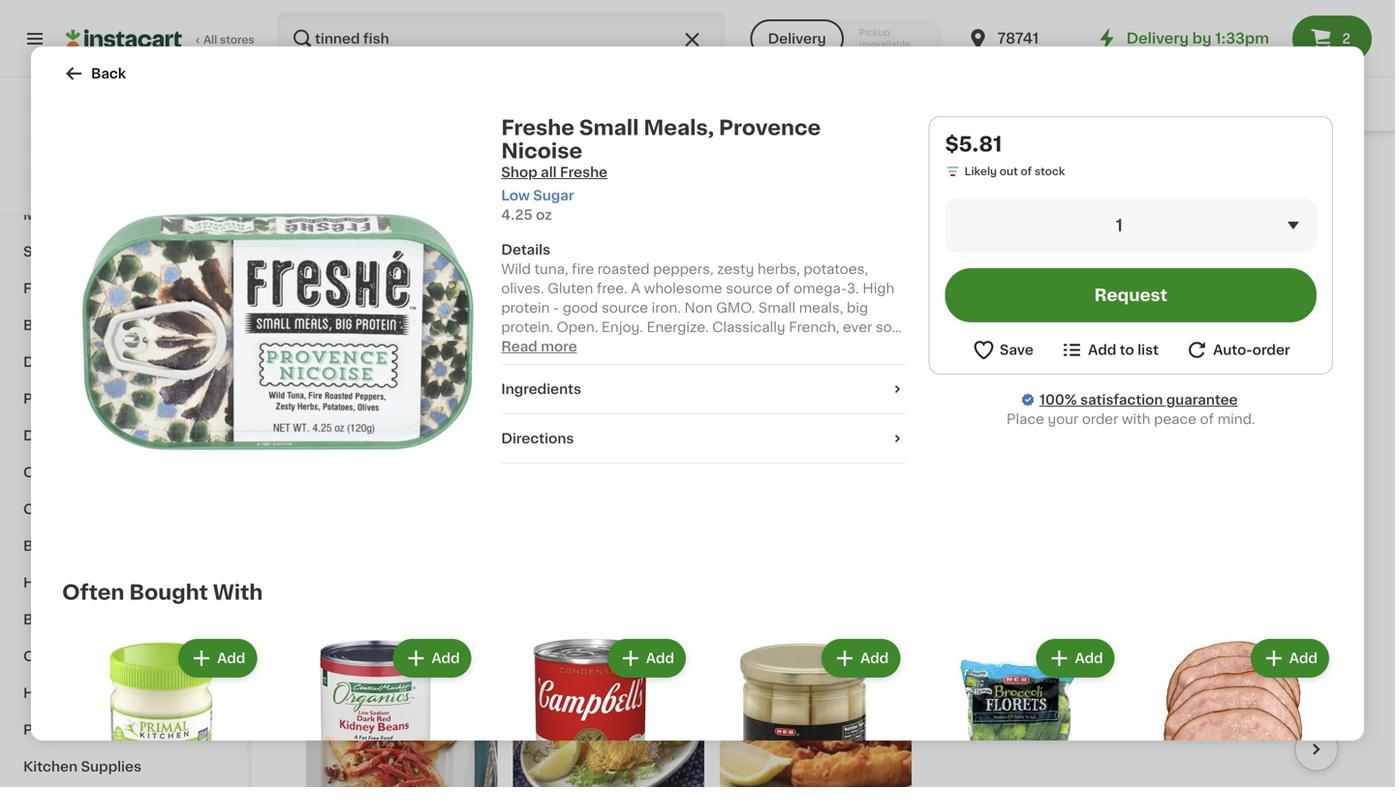 Task type: vqa. For each thing, say whether or not it's contained in the screenshot.
REQUEST for the bottom Request button
yes



Task type: locate. For each thing, give the bounding box(es) containing it.
with right bought
[[213, 583, 263, 603]]

request down shop
[[467, 201, 526, 214]]

eggs
[[79, 135, 114, 148]]

& left "eggs"
[[64, 135, 76, 148]]

order up mind.
[[1253, 343, 1290, 357]]

beverages
[[23, 171, 97, 185]]

kitchen supplies link
[[12, 749, 235, 786]]

0 vertical spatial oz
[[1121, 121, 1134, 131]]

sugar
[[533, 189, 574, 202]]

2 recipe card group from the left
[[513, 628, 705, 788]]

delivery
[[1127, 31, 1189, 46], [768, 32, 826, 46]]

0 vertical spatial request
[[467, 201, 526, 214]]

add to list button
[[1060, 338, 1159, 362]]

peace
[[1154, 413, 1197, 426]]

1 vertical spatial goods
[[81, 503, 128, 516]]

1 horizontal spatial delivery
[[1127, 31, 1189, 46]]

recommended searches element
[[267, 78, 1395, 131]]

1 recipe card group from the left
[[306, 628, 498, 788]]

delivery inside button
[[768, 32, 826, 46]]

likely out of stock
[[965, 166, 1065, 177]]

les
[[831, 83, 855, 96]]

prepare
[[1347, 97, 1395, 111]]

request button
[[454, 190, 540, 225], [945, 268, 1317, 323]]

& left "candy"
[[77, 245, 89, 259]]

oz inside safe catch elite wild tuna, garlic herb, mercury tested 2.6 oz
[[1121, 121, 1134, 131]]

mackerel
[[831, 102, 893, 115]]

0 horizontal spatial of
[[1021, 166, 1032, 177]]

goods down condiments & sauces
[[81, 503, 128, 516]]

78741 button
[[966, 12, 1083, 66]]

care up supplies at the left bottom of the page
[[88, 724, 121, 737]]

nicoise
[[501, 141, 582, 161]]

tuna,
[[1246, 83, 1283, 96]]

les mouettes d'arvor french mackerel fillets with white wine muscadet button
[[831, 0, 1086, 153]]

baking
[[23, 613, 71, 627]]

0 vertical spatial of
[[1021, 166, 1032, 177]]

delivery button
[[751, 19, 844, 58]]

frozen link
[[12, 270, 235, 307]]

back button
[[62, 62, 126, 85]]

0 vertical spatial goods
[[52, 429, 99, 443]]

household
[[23, 576, 99, 590]]

order
[[1253, 343, 1290, 357], [1082, 413, 1118, 426]]

shop
[[501, 166, 537, 179]]

pasta
[[116, 429, 156, 443]]

prepare link
[[1318, 85, 1395, 124]]

add
[[1313, 201, 1341, 214], [1088, 343, 1117, 357], [217, 652, 245, 666], [432, 652, 460, 666], [646, 652, 674, 666], [860, 652, 889, 666], [1075, 652, 1103, 666], [1289, 652, 1318, 666]]

muscadet
[[831, 121, 900, 135]]

100%
[[1040, 393, 1077, 407]]

with inside les mouettes d'arvor french mackerel fillets with white wine muscadet
[[941, 102, 972, 115]]

0 horizontal spatial oz
[[536, 208, 552, 222]]

care for health care
[[73, 687, 107, 701]]

mercury
[[1142, 102, 1199, 115]]

mouettes
[[859, 83, 924, 96]]

with down d'arvor
[[941, 102, 972, 115]]

goods inside "link"
[[81, 503, 128, 516]]

small
[[579, 118, 639, 138]]

goods for dry
[[52, 429, 99, 443]]

directions button
[[501, 429, 906, 449]]

request up to
[[1094, 287, 1168, 304]]

foods
[[91, 392, 134, 406]]

list
[[1138, 343, 1159, 357]]

1 vertical spatial oz
[[536, 208, 552, 222]]

& left spices
[[126, 650, 138, 664]]

recipe card group
[[306, 628, 498, 788], [513, 628, 705, 788], [720, 628, 912, 788]]

goods for canned
[[81, 503, 128, 516]]

1 vertical spatial request button
[[945, 268, 1317, 323]]

organic
[[563, 428, 607, 439]]

1 horizontal spatial oz
[[1121, 121, 1134, 131]]

1 vertical spatial order
[[1082, 413, 1118, 426]]

request button up to
[[945, 268, 1317, 323]]

1 vertical spatial of
[[1200, 413, 1214, 426]]

0 vertical spatial request button
[[454, 190, 540, 225]]

mind.
[[1218, 413, 1255, 426]]

request for leftmost request button
[[467, 201, 526, 214]]

delivery for delivery
[[768, 32, 826, 46]]

all
[[203, 34, 217, 45]]

0 horizontal spatial recipe card group
[[306, 628, 498, 788]]

back
[[91, 67, 126, 80]]

product group
[[291, 184, 545, 534], [831, 184, 1086, 524], [1102, 184, 1356, 528], [62, 636, 261, 788], [276, 636, 475, 788], [491, 636, 690, 788], [705, 636, 904, 788], [920, 636, 1119, 788], [1134, 636, 1333, 788]]

1 horizontal spatial request
[[1094, 287, 1168, 304]]

tested
[[1203, 102, 1249, 115]]

request button down shop
[[454, 190, 540, 225]]

seafood
[[77, 208, 136, 222]]

1 horizontal spatial order
[[1253, 343, 1290, 357]]

directions
[[501, 432, 574, 446]]

les mouettes d'arvor french mackerel fillets with white wine muscadet
[[831, 83, 1052, 135]]

9
[[842, 449, 856, 470]]

bakery link
[[12, 307, 235, 344]]

snacks & candy
[[23, 245, 138, 259]]

oz right 2.6
[[1121, 121, 1134, 131]]

1 vertical spatial request
[[1094, 287, 1168, 304]]

of down guarantee
[[1200, 413, 1214, 426]]

item carousel region
[[306, 620, 1341, 788]]

81
[[317, 450, 329, 461]]

dry
[[23, 429, 49, 443]]

oz down 'sugar'
[[536, 208, 552, 222]]

1 horizontal spatial of
[[1200, 413, 1214, 426]]

meat
[[23, 208, 59, 222]]

oz inside freshe small meals, provence nicoise shop all freshe low sugar 4.25 oz
[[536, 208, 552, 222]]

2
[[1342, 32, 1351, 46]]

goods
[[52, 429, 99, 443], [81, 503, 128, 516]]

care inside 'link'
[[73, 687, 107, 701]]

oils, vinegars, & spices link
[[12, 638, 235, 675]]

9 button
[[831, 184, 1086, 507]]

auto-order
[[1213, 343, 1290, 357]]

ingredients
[[501, 383, 581, 396]]

instacart logo image
[[66, 27, 182, 50]]

dairy & eggs
[[23, 135, 114, 148]]

add inside button
[[1088, 343, 1117, 357]]

save button
[[972, 338, 1034, 362]]

soups
[[146, 503, 190, 516]]

3 recipe card group from the left
[[720, 628, 912, 788]]

None search field
[[277, 12, 725, 66]]

0 vertical spatial order
[[1253, 343, 1290, 357]]

4.25
[[501, 208, 533, 222]]

care down vinegars,
[[73, 687, 107, 701]]

0 vertical spatial with
[[941, 102, 972, 115]]

often
[[62, 583, 124, 603]]

personal care
[[23, 724, 121, 737]]

vinegars,
[[58, 650, 123, 664]]

0 vertical spatial care
[[73, 687, 107, 701]]

0 horizontal spatial delivery
[[768, 32, 826, 46]]

0 horizontal spatial request
[[467, 201, 526, 214]]

order down satisfaction
[[1082, 413, 1118, 426]]

0 horizontal spatial with
[[213, 583, 263, 603]]

2 horizontal spatial recipe card group
[[720, 628, 912, 788]]

auto-order button
[[1185, 338, 1290, 362]]

sauces
[[127, 466, 179, 480]]

wine
[[1018, 102, 1052, 115]]

goods down prepared foods
[[52, 429, 99, 443]]

likely
[[965, 166, 997, 177]]

delivery up recommended searches element
[[768, 32, 826, 46]]

of right out
[[1021, 166, 1032, 177]]

5
[[302, 449, 315, 470]]

100% satisfaction guarantee
[[1040, 393, 1238, 407]]

2 button
[[1292, 16, 1372, 62]]

1 vertical spatial care
[[88, 724, 121, 737]]

1
[[1116, 218, 1123, 234]]

freshe
[[560, 166, 608, 179]]

1 horizontal spatial recipe card group
[[513, 628, 705, 788]]

delivery left the by
[[1127, 31, 1189, 46]]

more
[[541, 340, 577, 354]]

100% satisfaction guarantee link
[[1040, 390, 1238, 410]]

& left soups
[[131, 503, 143, 516]]

safe catch elite wild tuna, garlic herb, mercury tested 2.6 oz
[[1102, 83, 1326, 131]]

1 horizontal spatial with
[[941, 102, 972, 115]]



Task type: describe. For each thing, give the bounding box(es) containing it.
service type group
[[751, 19, 943, 58]]

& left sauces
[[113, 466, 124, 480]]

dairy & eggs link
[[12, 123, 235, 160]]

2.6
[[1102, 121, 1119, 131]]

details
[[501, 243, 550, 257]]

order inside button
[[1253, 343, 1290, 357]]

prepared foods
[[23, 392, 134, 406]]

breakfast
[[23, 540, 91, 553]]

garlic
[[1286, 83, 1326, 96]]

prepared foods link
[[12, 381, 235, 418]]

canned goods & soups
[[23, 503, 190, 516]]

place your order with peace of mind.
[[1007, 413, 1255, 426]]

0 horizontal spatial order
[[1082, 413, 1118, 426]]

read more button
[[501, 337, 577, 357]]

produce link
[[12, 86, 235, 123]]

catch
[[1136, 83, 1177, 96]]

baking essentials link
[[12, 602, 235, 638]]

read
[[501, 340, 538, 354]]

breakfast link
[[12, 528, 235, 565]]

0 horizontal spatial request button
[[454, 190, 540, 225]]

delivery by 1:33pm
[[1127, 31, 1269, 46]]

satisfaction
[[1080, 393, 1163, 407]]

11
[[572, 449, 590, 470]]

freshe small meals, provence nicoise image
[[78, 132, 478, 532]]

your
[[1048, 413, 1079, 426]]

& right meat in the left of the page
[[62, 208, 74, 222]]

canned goods & soups link
[[12, 491, 235, 528]]

care for personal care
[[88, 724, 121, 737]]

guarantee
[[1166, 393, 1238, 407]]

by
[[1192, 31, 1212, 46]]

canned
[[23, 503, 78, 516]]

condiments & sauces link
[[12, 454, 235, 491]]

with
[[1122, 413, 1151, 426]]

health care
[[23, 687, 107, 701]]

meals,
[[644, 118, 714, 138]]

health care link
[[12, 675, 235, 712]]

health
[[23, 687, 70, 701]]

& inside "link"
[[131, 503, 143, 516]]

personal
[[23, 724, 85, 737]]

78741
[[997, 31, 1039, 46]]

central market logo image
[[105, 101, 142, 138]]

1:33pm
[[1215, 31, 1269, 46]]

bakery
[[23, 319, 72, 332]]

supplies
[[81, 761, 141, 774]]

save
[[1000, 343, 1034, 357]]

delivery for delivery by 1:33pm
[[1127, 31, 1189, 46]]

freshe
[[501, 118, 574, 138]]

kitchen
[[23, 761, 78, 774]]

produce
[[23, 98, 82, 111]]

low
[[501, 189, 530, 202]]

kitchen supplies
[[23, 761, 141, 774]]

candy
[[92, 245, 138, 259]]

delivery by 1:33pm link
[[1096, 27, 1269, 50]]

provence
[[719, 118, 821, 138]]

$ 5 81
[[295, 449, 329, 470]]

wild
[[1213, 83, 1243, 96]]

recipes
[[23, 61, 80, 75]]

white
[[975, 102, 1015, 115]]

recipes link
[[12, 49, 235, 86]]

product group containing 5
[[291, 184, 545, 534]]

herb,
[[1102, 102, 1139, 115]]

condiments
[[23, 466, 109, 480]]

fillets
[[897, 102, 937, 115]]

request for rightmost request button
[[1094, 287, 1168, 304]]

deli link
[[12, 344, 235, 381]]

stock
[[1035, 166, 1065, 177]]

to
[[1120, 343, 1134, 357]]

bought
[[129, 583, 208, 603]]

freshe small meals, provence nicoise shop all freshe low sugar 4.25 oz
[[501, 118, 821, 222]]

household link
[[12, 565, 235, 602]]

product group containing 9
[[831, 184, 1086, 524]]

french
[[981, 83, 1028, 96]]

stores
[[220, 34, 254, 45]]

all stores link
[[66, 12, 256, 66]]

dry goods & pasta
[[23, 429, 156, 443]]

deli
[[23, 356, 51, 369]]

$
[[295, 450, 302, 461]]

$5.81
[[945, 134, 1002, 155]]

place
[[1007, 413, 1044, 426]]

details button
[[501, 240, 906, 260]]

auto-
[[1213, 343, 1253, 357]]

& left pasta in the bottom of the page
[[102, 429, 113, 443]]

1 vertical spatial with
[[213, 583, 263, 603]]

1 field
[[945, 199, 1317, 253]]

out
[[1000, 166, 1018, 177]]

1 horizontal spatial request button
[[945, 268, 1317, 323]]



